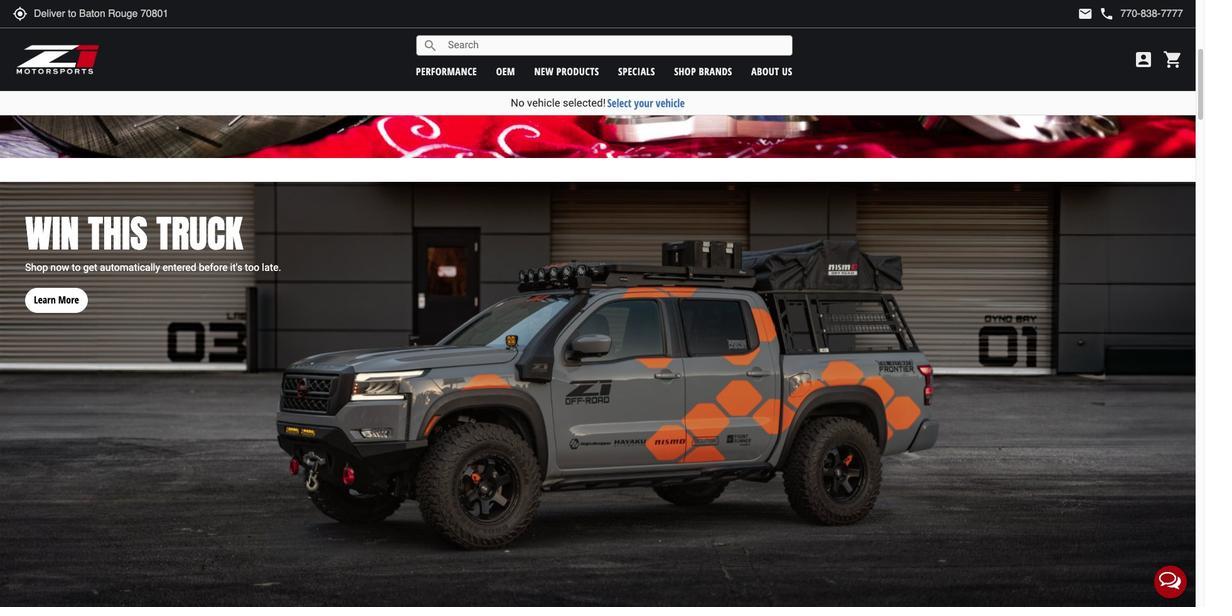 Task type: describe. For each thing, give the bounding box(es) containing it.
before
[[199, 262, 228, 274]]

more
[[58, 294, 79, 307]]

my_location
[[13, 6, 28, 21]]

no
[[511, 97, 525, 109]]

automatically
[[100, 262, 160, 274]]

about us
[[752, 64, 793, 78]]

select your vehicle link
[[608, 96, 685, 111]]

your
[[634, 96, 654, 111]]

new products
[[535, 64, 600, 78]]

shop brands
[[675, 64, 733, 78]]

to
[[72, 262, 81, 274]]

oem
[[496, 64, 515, 78]]

performance
[[416, 64, 477, 78]]

account_box link
[[1131, 50, 1157, 70]]

us
[[783, 64, 793, 78]]

shopping_cart link
[[1161, 50, 1184, 70]]

mail
[[1079, 6, 1094, 21]]

late.
[[262, 262, 281, 274]]

specials link
[[619, 64, 656, 78]]

shop inside win this truck shop now to get automatically entered before it's too late.
[[25, 262, 48, 274]]

this
[[88, 206, 148, 263]]

select
[[608, 96, 632, 111]]

it's
[[230, 262, 242, 274]]

shopping_cart
[[1164, 50, 1184, 70]]

oem link
[[496, 64, 515, 78]]

too
[[245, 262, 260, 274]]

no vehicle selected! select your vehicle
[[511, 96, 685, 111]]

win this truck shop now to get automatically entered before it's too late. image
[[0, 182, 1196, 608]]

win this truck shop now to get automatically entered before it's too late.
[[25, 206, 281, 274]]

entered
[[163, 262, 196, 274]]



Task type: vqa. For each thing, say whether or not it's contained in the screenshot.
make associated with Socket ECU
no



Task type: locate. For each thing, give the bounding box(es) containing it.
shop left now
[[25, 262, 48, 274]]

get
[[83, 262, 97, 274]]

performance link
[[416, 64, 477, 78]]

win
[[25, 206, 79, 263]]

mail link
[[1079, 6, 1094, 21]]

vehicle right your
[[656, 96, 685, 111]]

learn more link
[[25, 276, 88, 313]]

1 horizontal spatial vehicle
[[656, 96, 685, 111]]

vehicle
[[656, 96, 685, 111], [527, 97, 561, 109]]

now
[[50, 262, 69, 274]]

mail phone
[[1079, 6, 1115, 21]]

products
[[557, 64, 600, 78]]

0 horizontal spatial shop
[[25, 262, 48, 274]]

learn more
[[34, 294, 79, 307]]

phone
[[1100, 6, 1115, 21]]

learn
[[34, 294, 56, 307]]

selected!
[[563, 97, 606, 109]]

phone link
[[1100, 6, 1184, 21]]

Search search field
[[438, 36, 792, 55]]

account_box
[[1134, 50, 1154, 70]]

0 horizontal spatial vehicle
[[527, 97, 561, 109]]

new products link
[[535, 64, 600, 78]]

vehicle inside no vehicle selected! select your vehicle
[[527, 97, 561, 109]]

0 vertical spatial shop
[[675, 64, 697, 78]]

1 horizontal spatial shop
[[675, 64, 697, 78]]

'tis the season spread some cheer with our massive selection of z1 products image
[[0, 0, 1196, 158]]

shop left the brands
[[675, 64, 697, 78]]

new
[[535, 64, 554, 78]]

brands
[[699, 64, 733, 78]]

specials
[[619, 64, 656, 78]]

1 vertical spatial shop
[[25, 262, 48, 274]]

vehicle right no
[[527, 97, 561, 109]]

search
[[423, 38, 438, 53]]

shop
[[675, 64, 697, 78], [25, 262, 48, 274]]

truck
[[157, 206, 243, 263]]

z1 motorsports logo image
[[16, 44, 100, 75]]

about us link
[[752, 64, 793, 78]]

about
[[752, 64, 780, 78]]

shop brands link
[[675, 64, 733, 78]]



